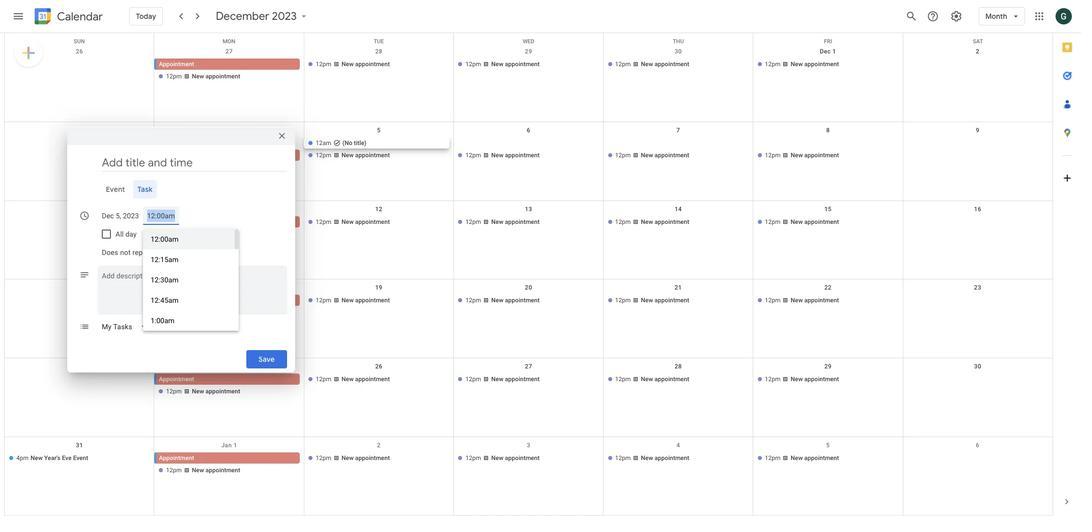 Task type: locate. For each thing, give the bounding box(es) containing it.
2023
[[272, 9, 297, 23]]

12:30am
[[151, 276, 179, 284]]

1:00am option
[[143, 310, 235, 331]]

grid
[[4, 33, 1053, 516]]

26
[[76, 48, 83, 55], [375, 363, 383, 370]]

1 horizontal spatial 6
[[976, 442, 980, 449]]

13
[[525, 205, 532, 213]]

3
[[78, 127, 81, 134], [527, 442, 530, 449]]

appointment
[[159, 61, 194, 68], [159, 152, 194, 159], [159, 218, 194, 225], [159, 297, 194, 304], [159, 376, 194, 383], [159, 455, 194, 462]]

today
[[136, 12, 156, 21]]

task button
[[133, 180, 156, 198]]

2 appointment button from the top
[[156, 150, 300, 161]]

3 appointment button from the top
[[156, 216, 300, 227]]

4
[[227, 127, 231, 134], [677, 442, 680, 449]]

sat
[[973, 38, 983, 45]]

0 horizontal spatial 28
[[375, 48, 383, 55]]

0 horizontal spatial tab list
[[75, 180, 287, 198]]

sun
[[74, 38, 85, 45]]

1:00am
[[151, 316, 175, 325]]

1 vertical spatial 3
[[527, 442, 530, 449]]

appointment for 3
[[159, 152, 194, 159]]

1 horizontal spatial 1
[[833, 48, 836, 55]]

cell
[[5, 59, 154, 83], [154, 59, 304, 83], [5, 137, 154, 174], [154, 137, 304, 174], [304, 137, 454, 174], [5, 216, 154, 241], [154, 216, 304, 241], [5, 295, 154, 319], [154, 295, 304, 319], [5, 374, 154, 398], [154, 374, 304, 398], [154, 453, 304, 477]]

appointment button for 31
[[156, 453, 300, 464]]

settings menu image
[[950, 10, 963, 22]]

appointment inside button
[[206, 309, 240, 316]]

row containing 3
[[5, 122, 1053, 201]]

0 vertical spatial 3
[[78, 127, 81, 134]]

1 right jan
[[233, 442, 237, 449]]

0 vertical spatial 4
[[227, 127, 231, 134]]

new appointment inside cell
[[342, 152, 390, 159]]

1 row from the top
[[5, 33, 1053, 45]]

month
[[986, 12, 1007, 21]]

1 appointment button from the top
[[156, 59, 300, 70]]

29
[[525, 48, 532, 55], [824, 363, 832, 370]]

4 row from the top
[[5, 201, 1053, 280]]

6 appointment from the top
[[159, 455, 194, 462]]

1 vertical spatial 1
[[233, 442, 237, 449]]

0 horizontal spatial 4
[[227, 127, 231, 134]]

row
[[5, 33, 1053, 45], [5, 43, 1053, 122], [5, 122, 1053, 201], [5, 201, 1053, 280], [5, 280, 1053, 359], [5, 359, 1053, 437], [5, 437, 1053, 516]]

12:30am option
[[143, 270, 235, 290]]

(no title)
[[342, 139, 367, 147]]

30
[[675, 48, 682, 55], [974, 363, 981, 370]]

Add description text field
[[98, 270, 287, 306]]

10
[[76, 205, 83, 213]]

title)
[[354, 139, 367, 147]]

0 vertical spatial 27
[[226, 48, 233, 55]]

1 vertical spatial 6
[[976, 442, 980, 449]]

0 horizontal spatial event
[[73, 455, 88, 462]]

event up start date text box
[[106, 185, 125, 194]]

1 appointment from the top
[[159, 61, 194, 68]]

new inside button
[[192, 309, 204, 316]]

0 vertical spatial 2
[[976, 48, 980, 55]]

1 vertical spatial event
[[73, 455, 88, 462]]

0 vertical spatial event
[[106, 185, 125, 194]]

16
[[974, 205, 981, 213]]

12pm
[[316, 61, 331, 68], [465, 61, 481, 68], [615, 61, 631, 68], [765, 61, 781, 68], [166, 73, 182, 80], [316, 152, 331, 159], [465, 152, 481, 159], [615, 152, 631, 159], [765, 152, 781, 159], [166, 164, 182, 171], [316, 218, 331, 225], [465, 218, 481, 225], [615, 218, 631, 225], [765, 218, 781, 225], [166, 230, 182, 238], [316, 297, 331, 304], [465, 297, 481, 304], [615, 297, 631, 304], [765, 297, 781, 304], [316, 376, 331, 383], [465, 376, 481, 383], [615, 376, 631, 383], [765, 376, 781, 383], [166, 388, 182, 395], [316, 455, 331, 462], [465, 455, 481, 462], [615, 455, 631, 462], [765, 455, 781, 462], [166, 467, 182, 474]]

event down 31
[[73, 455, 88, 462]]

6
[[527, 127, 530, 134], [976, 442, 980, 449]]

0 horizontal spatial 3
[[78, 127, 81, 134]]

7 row from the top
[[5, 437, 1053, 516]]

2 appointment from the top
[[159, 152, 194, 159]]

3 appointment from the top
[[159, 218, 194, 225]]

task
[[137, 185, 152, 194]]

5 appointment button from the top
[[156, 374, 300, 385]]

1 horizontal spatial 2
[[976, 48, 980, 55]]

4 appointment from the top
[[159, 297, 194, 304]]

1 vertical spatial 28
[[675, 363, 682, 370]]

0 vertical spatial 1
[[833, 48, 836, 55]]

0 horizontal spatial 27
[[226, 48, 233, 55]]

19
[[375, 284, 383, 291]]

december 2023 button
[[212, 9, 313, 23]]

tab list
[[1053, 33, 1081, 488], [75, 180, 287, 198]]

3 row from the top
[[5, 122, 1053, 201]]

1 horizontal spatial tab list
[[1053, 33, 1081, 488]]

all day
[[116, 230, 137, 238]]

1 right 'dec'
[[833, 48, 836, 55]]

2 row from the top
[[5, 43, 1053, 122]]

1
[[833, 48, 836, 55], [233, 442, 237, 449]]

1 horizontal spatial 28
[[675, 363, 682, 370]]

2
[[976, 48, 980, 55], [377, 442, 381, 449]]

1 horizontal spatial 26
[[375, 363, 383, 370]]

new appointment
[[342, 61, 390, 68], [491, 61, 540, 68], [641, 61, 689, 68], [791, 61, 839, 68], [192, 73, 240, 80], [342, 152, 390, 159], [491, 152, 540, 159], [641, 152, 689, 159], [791, 152, 839, 159], [192, 164, 240, 171], [342, 218, 390, 225], [491, 218, 540, 225], [641, 218, 689, 225], [791, 218, 839, 225], [192, 230, 240, 238], [342, 297, 390, 304], [491, 297, 540, 304], [641, 297, 689, 304], [791, 297, 839, 304], [192, 309, 240, 316], [342, 376, 390, 383], [491, 376, 540, 383], [641, 376, 689, 383], [791, 376, 839, 383], [192, 388, 240, 395], [342, 455, 390, 462], [491, 455, 540, 462], [641, 455, 689, 462], [791, 455, 839, 462], [192, 467, 240, 474]]

grid containing 26
[[4, 33, 1053, 516]]

6 appointment button from the top
[[156, 453, 300, 464]]

0 horizontal spatial 30
[[675, 48, 682, 55]]

0 vertical spatial 26
[[76, 48, 83, 55]]

all
[[116, 230, 124, 238]]

5
[[377, 127, 381, 134], [826, 442, 830, 449]]

1 horizontal spatial 30
[[974, 363, 981, 370]]

row containing 10
[[5, 201, 1053, 280]]

0 horizontal spatial 5
[[377, 127, 381, 134]]

1 vertical spatial 27
[[525, 363, 532, 370]]

0 horizontal spatial 29
[[525, 48, 532, 55]]

14
[[675, 205, 682, 213]]

31
[[76, 442, 83, 449]]

0 horizontal spatial 1
[[233, 442, 237, 449]]

28
[[375, 48, 383, 55], [675, 363, 682, 370]]

4 appointment button from the top
[[156, 295, 300, 306]]

appointment button
[[156, 59, 300, 70], [156, 150, 300, 161], [156, 216, 300, 227], [156, 295, 300, 306], [156, 374, 300, 385], [156, 453, 300, 464]]

1 horizontal spatial 29
[[824, 363, 832, 370]]

5 row from the top
[[5, 280, 1053, 359]]

0 vertical spatial 5
[[377, 127, 381, 134]]

4pm new year's eve event
[[16, 455, 88, 462]]

december 2023
[[216, 9, 297, 23]]

12:15am option
[[143, 249, 235, 270]]

Add title and time text field
[[102, 155, 287, 170]]

0 vertical spatial 6
[[527, 127, 530, 134]]

0 vertical spatial 29
[[525, 48, 532, 55]]

None field
[[98, 243, 175, 261], [98, 317, 155, 336], [98, 243, 175, 261], [98, 317, 155, 336]]

new
[[342, 61, 354, 68], [491, 61, 503, 68], [641, 61, 653, 68], [791, 61, 803, 68], [192, 73, 204, 80], [342, 152, 354, 159], [491, 152, 503, 159], [641, 152, 653, 159], [791, 152, 803, 159], [192, 164, 204, 171], [342, 218, 354, 225], [491, 218, 503, 225], [641, 218, 653, 225], [791, 218, 803, 225], [192, 230, 204, 238], [342, 297, 354, 304], [491, 297, 503, 304], [641, 297, 653, 304], [791, 297, 803, 304], [192, 309, 204, 316], [342, 376, 354, 383], [491, 376, 503, 383], [641, 376, 653, 383], [791, 376, 803, 383], [192, 388, 204, 395], [31, 455, 43, 462], [342, 455, 354, 462], [491, 455, 503, 462], [641, 455, 653, 462], [791, 455, 803, 462], [192, 467, 204, 474]]

1 horizontal spatial event
[[106, 185, 125, 194]]

4pm
[[16, 455, 29, 462]]

1 vertical spatial 2
[[377, 442, 381, 449]]

tab list containing event
[[75, 180, 287, 198]]

wed
[[523, 38, 534, 45]]

27
[[226, 48, 233, 55], [525, 363, 532, 370]]

1 vertical spatial 5
[[826, 442, 830, 449]]

6 row from the top
[[5, 359, 1053, 437]]

1 horizontal spatial 3
[[527, 442, 530, 449]]

appointment
[[355, 61, 390, 68], [505, 61, 540, 68], [655, 61, 689, 68], [804, 61, 839, 68], [206, 73, 240, 80], [355, 152, 390, 159], [505, 152, 540, 159], [655, 152, 689, 159], [804, 152, 839, 159], [206, 164, 240, 171], [355, 218, 390, 225], [505, 218, 540, 225], [655, 218, 689, 225], [804, 218, 839, 225], [206, 230, 240, 238], [355, 297, 390, 304], [505, 297, 540, 304], [655, 297, 689, 304], [804, 297, 839, 304], [206, 309, 240, 316], [355, 376, 390, 383], [505, 376, 540, 383], [655, 376, 689, 383], [804, 376, 839, 383], [206, 388, 240, 395], [355, 455, 390, 462], [505, 455, 540, 462], [655, 455, 689, 462], [804, 455, 839, 462], [206, 467, 240, 474]]

today button
[[129, 4, 163, 29]]

Start time text field
[[147, 209, 175, 222]]

event
[[106, 185, 125, 194], [73, 455, 88, 462]]

start time list box
[[143, 229, 239, 331]]

0 horizontal spatial 2
[[377, 442, 381, 449]]

appointment button for 26
[[156, 59, 300, 70]]

1 horizontal spatial 4
[[677, 442, 680, 449]]



Task type: vqa. For each thing, say whether or not it's contained in the screenshot.
cell
yes



Task type: describe. For each thing, give the bounding box(es) containing it.
0 horizontal spatial 26
[[76, 48, 83, 55]]

day
[[125, 230, 137, 238]]

5 appointment from the top
[[159, 376, 194, 383]]

0 horizontal spatial 6
[[527, 127, 530, 134]]

row containing sun
[[5, 33, 1053, 45]]

main drawer image
[[12, 10, 24, 22]]

22
[[824, 284, 832, 291]]

december
[[216, 9, 269, 23]]

12:15am
[[151, 255, 179, 263]]

calendar element
[[33, 6, 103, 29]]

new appointment inside new appointment button
[[192, 309, 240, 316]]

calendar heading
[[55, 9, 103, 24]]

20
[[525, 284, 532, 291]]

appointment for 26
[[159, 61, 194, 68]]

cell containing 12am
[[304, 137, 454, 174]]

dec
[[820, 48, 831, 55]]

1 horizontal spatial 27
[[525, 363, 532, 370]]

7
[[677, 127, 680, 134]]

tue
[[374, 38, 384, 45]]

12
[[375, 205, 383, 213]]

eve
[[62, 455, 72, 462]]

dec 1
[[820, 48, 836, 55]]

Start date text field
[[102, 209, 139, 222]]

appointment for 31
[[159, 455, 194, 462]]

12:45am option
[[143, 290, 235, 310]]

12:00am option
[[143, 229, 235, 249]]

1 for dec 1
[[833, 48, 836, 55]]

12am
[[316, 139, 331, 147]]

1 horizontal spatial 5
[[826, 442, 830, 449]]

row containing 19
[[5, 280, 1053, 359]]

21
[[675, 284, 682, 291]]

event button
[[102, 180, 129, 198]]

fri
[[824, 38, 832, 45]]

0 vertical spatial 30
[[675, 48, 682, 55]]

appointment button for 3
[[156, 150, 300, 161]]

calendar
[[57, 9, 103, 24]]

event inside button
[[106, 185, 125, 194]]

new appointment button
[[154, 307, 300, 318]]

1 vertical spatial 30
[[974, 363, 981, 370]]

mon
[[223, 38, 235, 45]]

thu
[[673, 38, 684, 45]]

9
[[976, 127, 980, 134]]

15
[[824, 205, 832, 213]]

event inside row
[[73, 455, 88, 462]]

1 vertical spatial 4
[[677, 442, 680, 449]]

1 vertical spatial 26
[[375, 363, 383, 370]]

8
[[826, 127, 830, 134]]

jan
[[221, 442, 232, 449]]

12:00am
[[151, 235, 179, 243]]

appointment button for 10
[[156, 216, 300, 227]]

12:45am
[[151, 296, 179, 304]]

row containing 31
[[5, 437, 1053, 516]]

jan 1
[[221, 442, 237, 449]]

month button
[[979, 4, 1025, 29]]

(no
[[342, 139, 352, 147]]

23
[[974, 284, 981, 291]]

1 vertical spatial 29
[[824, 363, 832, 370]]

0 vertical spatial 28
[[375, 48, 383, 55]]

1 for jan 1
[[233, 442, 237, 449]]

year's
[[44, 455, 60, 462]]

appointment for 10
[[159, 218, 194, 225]]



